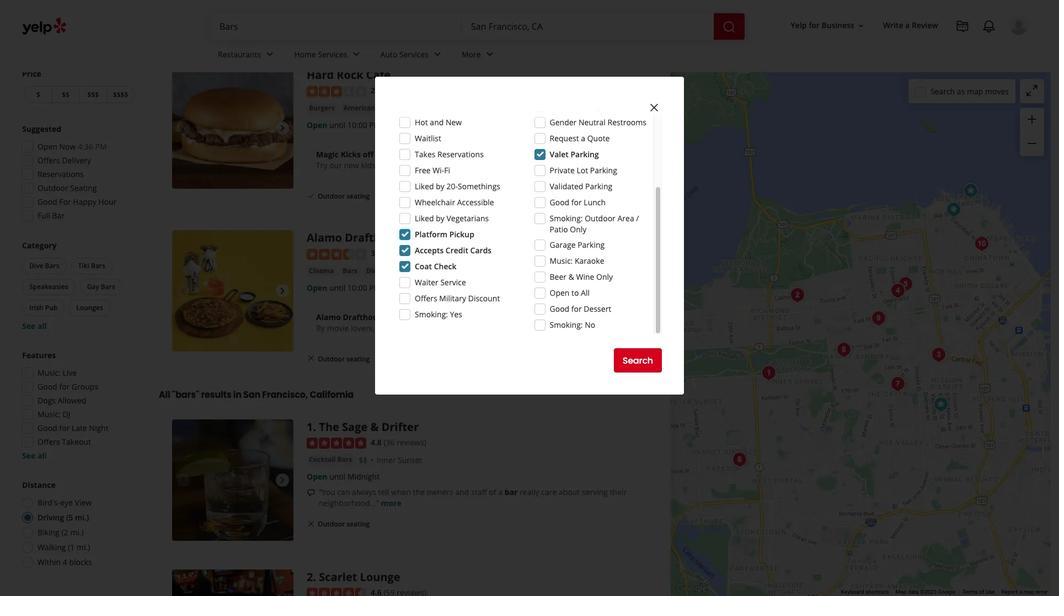 Task type: vqa. For each thing, say whether or not it's contained in the screenshot.
a within dialog
yes



Task type: locate. For each thing, give the bounding box(es) containing it.
good down the open to all
[[550, 304, 570, 314]]

all for category
[[37, 321, 47, 331]]

mission down vegetarians
[[483, 230, 525, 245]]

2 outdoor seating from the top
[[318, 354, 370, 364]]

24 chevron down v2 image inside auto services link
[[431, 48, 444, 61]]

2 until from the top
[[330, 282, 346, 293]]

1 vertical spatial 10:00
[[348, 282, 367, 293]]

slideshow element
[[172, 68, 294, 189], [172, 230, 294, 352], [172, 420, 294, 541]]

1 vertical spatial see
[[22, 450, 35, 461]]

0 vertical spatial all
[[581, 288, 590, 298]]

full
[[38, 210, 50, 221]]

0 vertical spatial of
[[489, 487, 497, 498]]

1 horizontal spatial movie
[[389, 323, 411, 333]]

liked for liked by 20-somethings
[[415, 181, 434, 192]]

see for features
[[22, 450, 35, 461]]

open until 10:00 pm for drafthouse
[[307, 282, 381, 293]]

seating down neighborhood..."
[[347, 520, 370, 529]]

1 horizontal spatial and
[[456, 487, 469, 498]]

of left use
[[980, 589, 985, 595]]

bars for dive bars
[[45, 261, 59, 270]]

open until 10:00 pm down bars button
[[307, 282, 381, 293]]

francisco, up '1'
[[262, 389, 308, 401]]

24 chevron down v2 image right 'restaurants'
[[263, 48, 277, 61]]

24 chevron down v2 image for restaurants
[[263, 48, 277, 61]]

smoking: up patio
[[550, 213, 583, 224]]

search image
[[723, 20, 736, 33]]

1 vertical spatial next image
[[276, 474, 289, 487]]

4 24 chevron down v2 image from the left
[[483, 48, 497, 61]]

outdoor seating down the new in the left top of the page
[[318, 191, 370, 201]]

0 vertical spatial &
[[569, 272, 575, 282]]

until down bars button
[[330, 282, 346, 293]]

1 vertical spatial mission
[[423, 266, 451, 276]]

0 horizontal spatial reservations
[[38, 169, 84, 179]]

good for good for lunch
[[550, 197, 570, 208]]

smoking: down good for dessert
[[550, 320, 583, 330]]

bars right tiki
[[91, 261, 105, 270]]

scarlet lounge link
[[319, 570, 401, 585]]

group containing suggested
[[19, 124, 137, 225]]

1 vertical spatial and
[[456, 487, 469, 498]]

2 seating from the top
[[347, 354, 370, 364]]

bars for cocktail bars
[[338, 455, 352, 465]]

reviews) for (989 reviews)
[[401, 248, 431, 258]]

notifications image
[[983, 20, 996, 33]]

last call bar image
[[887, 373, 909, 395]]

until for alamo
[[330, 282, 346, 293]]

parking up karaoke
[[578, 240, 605, 250]]

2 services from the left
[[400, 49, 429, 59]]

dive bars button
[[22, 258, 67, 274]]

2 see from the top
[[22, 450, 35, 461]]

drifter
[[382, 420, 419, 434]]

for down validated parking
[[572, 197, 582, 208]]

outdoor up for
[[38, 183, 68, 193]]

1 vertical spatial .
[[313, 570, 316, 585]]

& right beer
[[569, 272, 575, 282]]

and left staff
[[456, 487, 469, 498]]

services up hard
[[318, 49, 348, 59]]

drafthouse
[[345, 230, 407, 245], [343, 312, 387, 322]]

street
[[550, 101, 572, 112]]

1 horizontal spatial map
[[1024, 589, 1035, 595]]

1 10:00 from the top
[[348, 120, 367, 130]]

bars up the open until midnight
[[338, 455, 352, 465]]

search for search as map moves
[[931, 86, 956, 96]]

outdoor seating right 16 close v2 image
[[318, 354, 370, 364]]

0 vertical spatial takeout
[[436, 191, 462, 201]]

takeout down late at left
[[62, 437, 91, 447]]

16 close v2 image
[[307, 354, 316, 363]]

request
[[550, 133, 579, 144]]

by for vegetarians
[[436, 213, 445, 224]]

for up the dogs allowed on the left
[[59, 381, 70, 392]]

10:00 down american
[[348, 120, 367, 130]]

. for 1
[[313, 420, 316, 434]]

bars inside dive bars button
[[45, 261, 59, 270]]

mi.) for walking (1 mi.)
[[77, 542, 90, 553]]

0 vertical spatial new
[[446, 117, 462, 128]]

1 horizontal spatial &
[[569, 272, 575, 282]]

alamo drafthouse cinema new mission image
[[172, 230, 294, 352], [930, 393, 953, 415]]

map for moves
[[968, 86, 984, 96]]

$
[[36, 90, 40, 99]]

open for $$
[[307, 472, 328, 482]]

all
[[37, 321, 47, 331], [37, 450, 47, 461]]

good up dogs
[[38, 381, 57, 392]]

the sage & drifter image
[[758, 362, 780, 384]]

until up can
[[330, 472, 346, 482]]

3 24 chevron down v2 image from the left
[[431, 48, 444, 61]]

outdoor inside smoking: outdoor area / patio only
[[585, 213, 616, 224]]

staff
[[471, 487, 487, 498]]

their
[[610, 487, 627, 498]]

next image
[[276, 122, 289, 135], [276, 474, 289, 487]]

2 open until 10:00 pm from the top
[[307, 282, 381, 293]]

0 horizontal spatial services
[[318, 49, 348, 59]]

0 horizontal spatial search
[[623, 354, 654, 367]]

in
[[233, 389, 242, 401]]

near
[[266, 6, 298, 25]]

pm for alamo drafthouse cinema new mission
[[369, 282, 381, 293]]

2 vertical spatial seating
[[347, 520, 370, 529]]

2 vertical spatial pm
[[369, 282, 381, 293]]

fi
[[445, 165, 450, 176]]

liked by vegetarians
[[415, 213, 489, 224]]

more down tell
[[381, 498, 402, 509]]

music: dj
[[38, 409, 70, 420]]

1 vertical spatial music:
[[38, 368, 61, 378]]

2 24 chevron down v2 image from the left
[[350, 48, 363, 61]]

error
[[1037, 589, 1048, 595]]

0 vertical spatial next image
[[276, 122, 289, 135]]

to
[[572, 288, 579, 298]]

0 vertical spatial california
[[399, 6, 465, 25]]

16 close v2 image
[[307, 520, 316, 528]]

music: down the features
[[38, 368, 61, 378]]

a right "write"
[[906, 20, 911, 31]]

1 see from the top
[[22, 321, 35, 331]]

smoking: for smoking: outdoor area / patio only
[[550, 213, 583, 224]]

10:00 down bars button
[[348, 282, 367, 293]]

24 chevron down v2 image for more
[[483, 48, 497, 61]]

theater
[[391, 266, 417, 275]]

0 horizontal spatial and
[[430, 117, 444, 128]]

0 horizontal spatial california
[[310, 389, 354, 401]]

$$$ button
[[79, 86, 107, 103]]

movie left lovers
[[389, 323, 411, 333]]

tiki bars button
[[71, 258, 113, 274]]

data
[[909, 589, 919, 595]]

a inside dialog
[[581, 133, 586, 144]]

open left to
[[550, 288, 570, 298]]

for inside button
[[809, 20, 820, 31]]

a inside "link"
[[906, 20, 911, 31]]

0 vertical spatial search
[[931, 86, 956, 96]]

services right auto
[[400, 49, 429, 59]]

0 vertical spatial offers
[[38, 155, 60, 166]]

0 horizontal spatial delivery
[[62, 155, 91, 166]]

music: inside "search" dialog
[[550, 256, 573, 266]]

offers inside "search" dialog
[[415, 293, 438, 304]]

1 vertical spatial of
[[980, 589, 985, 595]]

mission up waiter service
[[423, 266, 451, 276]]

1 seating from the top
[[347, 191, 370, 201]]

no
[[585, 320, 596, 330]]

by up platform pickup
[[436, 213, 445, 224]]

parking up private lot parking
[[571, 149, 599, 160]]

biking
[[38, 527, 59, 538]]

new inside "search" dialog
[[446, 117, 462, 128]]

0 horizontal spatial more
[[381, 498, 402, 509]]

smoking: inside smoking: outdoor area / patio only
[[550, 213, 583, 224]]

for for lunch
[[572, 197, 582, 208]]

2 see all button from the top
[[22, 450, 47, 461]]

24 chevron down v2 image inside home services 'link'
[[350, 48, 363, 61]]

see all down irish
[[22, 321, 47, 331]]

alamo inside alamo drafthouse cinema by movie lovers, for movie lovers
[[316, 312, 341, 322]]

2 by from the top
[[436, 213, 445, 224]]

. left scarlet
[[313, 570, 316, 585]]

map data ©2023 google
[[896, 589, 956, 595]]

mi.)
[[75, 512, 89, 523], [70, 527, 84, 538], [77, 542, 90, 553]]

see all for features
[[22, 450, 47, 461]]

2.8 star rating image
[[307, 86, 367, 97]]

offers down good for late night
[[38, 437, 60, 447]]

california up auto services link
[[399, 6, 465, 25]]

services inside 'link'
[[318, 49, 348, 59]]

reservations inside group
[[38, 169, 84, 179]]

24 chevron down v2 image inside restaurants link
[[263, 48, 277, 61]]

bars inside gay bars button
[[101, 282, 115, 291]]

lost and found image
[[729, 449, 751, 471]]

1 vertical spatial previous image
[[177, 284, 190, 298]]

california up the
[[310, 389, 354, 401]]

francisco, up auto
[[328, 6, 397, 25]]

auto services link
[[372, 40, 453, 72]]

see all button for features
[[22, 450, 47, 461]]

1 vertical spatial reviews)
[[397, 437, 427, 448]]

2 10:00 from the top
[[348, 282, 367, 293]]

restrooms
[[608, 117, 647, 128]]

0 vertical spatial delivery
[[62, 155, 91, 166]]

1 vertical spatial slideshow element
[[172, 230, 294, 352]]

& up 4.8
[[371, 420, 379, 434]]

hard
[[307, 68, 334, 82]]

yes
[[450, 309, 463, 320]]

by left the 20-
[[436, 181, 445, 192]]

mini bar sf image
[[868, 307, 890, 329]]

0 vertical spatial pm
[[369, 120, 381, 130]]

0 vertical spatial cinema
[[410, 230, 452, 245]]

reservations down offers delivery
[[38, 169, 84, 179]]

price group
[[22, 68, 137, 105]]

bars inside cocktail bars button
[[338, 455, 352, 465]]

valet
[[550, 149, 569, 160]]

offers down now at the left of page
[[38, 155, 60, 166]]

1 vertical spatial see all button
[[22, 450, 47, 461]]

search dialog
[[0, 0, 1060, 596]]

0 vertical spatial liked
[[415, 181, 434, 192]]

1 see all from the top
[[22, 321, 47, 331]]

bars for tiki bars
[[91, 261, 105, 270]]

1 vertical spatial &
[[371, 420, 379, 434]]

report
[[1002, 589, 1019, 595]]

bars right dive
[[45, 261, 59, 270]]

american
[[344, 103, 376, 113]]

1 slideshow element from the top
[[172, 68, 294, 189]]

1 liked from the top
[[415, 181, 434, 192]]

1 vertical spatial alamo
[[316, 312, 341, 322]]

1 see all button from the top
[[22, 321, 47, 331]]

see all button down irish
[[22, 321, 47, 331]]

1 vertical spatial by
[[436, 213, 445, 224]]

4.8 (36 reviews)
[[371, 437, 427, 448]]

always
[[352, 487, 376, 498]]

2 liked from the top
[[415, 213, 434, 224]]

seating down the new in the left top of the page
[[347, 191, 370, 201]]

outdoor right the 16 checkmark v2 icon
[[318, 191, 345, 201]]

24 chevron down v2 image inside more link
[[483, 48, 497, 61]]

2 previous image from the top
[[177, 284, 190, 298]]

/
[[637, 213, 640, 224]]

1 vertical spatial san
[[244, 389, 261, 401]]

open up the 16 speech v2 icon
[[307, 472, 328, 482]]

0 vertical spatial reviews)
[[401, 248, 431, 258]]

2 vertical spatial until
[[330, 472, 346, 482]]

next image for open until 10:00 pm
[[276, 122, 289, 135]]

1 horizontal spatial search
[[931, 86, 956, 96]]

seating down lovers,
[[347, 354, 370, 364]]

until down the burgers link
[[330, 120, 346, 130]]

valet parking
[[550, 149, 599, 160]]

outdoor down lunch
[[585, 213, 616, 224]]

liked up "platform"
[[415, 213, 434, 224]]

cinema inside alamo drafthouse cinema by movie lovers, for movie lovers
[[389, 312, 418, 322]]

0 vertical spatial more
[[448, 160, 468, 170]]

0 vertical spatial by
[[436, 181, 445, 192]]

blocks
[[69, 557, 92, 567]]

open for fisherman's wharf
[[307, 120, 328, 130]]

reviews) up coat
[[401, 248, 431, 258]]

0 vertical spatial seating
[[347, 191, 370, 201]]

0 horizontal spatial &
[[371, 420, 379, 434]]

reservations up fi
[[438, 149, 484, 160]]

search inside search button
[[623, 354, 654, 367]]

24 chevron down v2 image right auto services
[[431, 48, 444, 61]]

a for report
[[1020, 589, 1023, 595]]

alamo drafthouse cinema new mission image inside map region
[[930, 393, 953, 415]]

3 slideshow element from the top
[[172, 420, 294, 541]]

mi.) right (1
[[77, 542, 90, 553]]

0 vertical spatial francisco,
[[328, 6, 397, 25]]

$$ left the $$$ button
[[62, 90, 70, 99]]

outdoor for 16 close v2 icon on the bottom
[[318, 520, 345, 529]]

1 vertical spatial drafthouse
[[343, 312, 387, 322]]

bars inside tiki bars button
[[91, 261, 105, 270]]

alamo up by on the left of the page
[[316, 312, 341, 322]]

1 open until 10:00 pm from the top
[[307, 120, 381, 130]]

a right 'report'
[[1020, 589, 1023, 595]]

parking up 'neutral'
[[574, 101, 601, 112]]

"bars"
[[172, 389, 199, 401]]

1 vertical spatial search
[[623, 354, 654, 367]]

0 vertical spatial alamo drafthouse cinema new mission image
[[172, 230, 294, 352]]

1 vertical spatial liked
[[415, 213, 434, 224]]

sponsored
[[159, 37, 207, 49]]

0 vertical spatial open until 10:00 pm
[[307, 120, 381, 130]]

terms of use
[[963, 589, 996, 595]]

1 next image from the top
[[276, 122, 289, 135]]

1 vertical spatial offers
[[415, 293, 438, 304]]

1 . from the top
[[313, 420, 316, 434]]

good up full
[[38, 197, 57, 207]]

0 vertical spatial alamo
[[307, 230, 342, 245]]

alamo for alamo drafthouse cinema by movie lovers, for movie lovers
[[316, 312, 341, 322]]

1 all from the top
[[37, 321, 47, 331]]

seating for 3.5
[[347, 354, 370, 364]]

for up offers takeout
[[59, 423, 70, 433]]

1 vertical spatial reservations
[[38, 169, 84, 179]]

10:00 for rock
[[348, 120, 367, 130]]

delivery down 'today!'
[[390, 191, 416, 201]]

4.8 star rating image
[[307, 438, 367, 449]]

1 horizontal spatial california
[[399, 6, 465, 25]]

cocktail bars button
[[307, 455, 355, 466]]

dinner
[[367, 266, 389, 275]]

liked down "free"
[[415, 181, 434, 192]]

1 horizontal spatial takeout
[[436, 191, 462, 201]]

magic kicks off here try our new kids menu today! read more
[[316, 149, 468, 170]]

1 horizontal spatial services
[[400, 49, 429, 59]]

1 horizontal spatial all
[[581, 288, 590, 298]]

2 vertical spatial previous image
[[177, 474, 190, 487]]

1 vertical spatial $$
[[359, 455, 368, 466]]

for for groups
[[59, 381, 70, 392]]

1 vertical spatial cinema
[[309, 266, 334, 275]]

parking right the lot
[[591, 165, 618, 176]]

all right to
[[581, 288, 590, 298]]

1 previous image from the top
[[177, 122, 190, 135]]

outdoor right 16 close v2 image
[[318, 354, 345, 364]]

california
[[399, 6, 465, 25], [310, 389, 354, 401]]

10:00 for drafthouse
[[348, 282, 367, 293]]

open
[[307, 120, 328, 130], [38, 141, 57, 152], [307, 282, 328, 293], [550, 288, 570, 298], [307, 472, 328, 482]]

price
[[22, 68, 41, 79]]

4
[[63, 557, 67, 567]]

tiki bars
[[78, 261, 105, 270]]

takes reservations
[[415, 149, 484, 160]]

map right as
[[968, 86, 984, 96]]

parking
[[574, 101, 601, 112], [571, 149, 599, 160], [591, 165, 618, 176], [586, 181, 613, 192], [578, 240, 605, 250]]

1 horizontal spatial mission
[[483, 230, 525, 245]]

good down music: dj
[[38, 423, 57, 433]]

offers down waiter
[[415, 293, 438, 304]]

alamo drafthouse cinema new mission
[[307, 230, 525, 245]]

for right yelp
[[809, 20, 820, 31]]

reviews) up sunset
[[397, 437, 427, 448]]

takes
[[415, 149, 436, 160]]

the social study image
[[887, 280, 909, 302]]

2 see all from the top
[[22, 450, 47, 461]]

open until 10:00 pm down american
[[307, 120, 381, 130]]

parking for validated parking
[[586, 181, 613, 192]]

wheelchair
[[415, 197, 455, 208]]

drafthouse for alamo drafthouse cinema by movie lovers, for movie lovers
[[343, 312, 387, 322]]

for right lovers,
[[377, 323, 387, 333]]

0 vertical spatial san
[[300, 6, 326, 25]]

zoom out image
[[1026, 137, 1039, 150]]

3 outdoor seating from the top
[[318, 520, 370, 529]]

& inside "search" dialog
[[569, 272, 575, 282]]

map left error
[[1024, 589, 1035, 595]]

pickup
[[450, 229, 475, 240]]

previous image
[[177, 122, 190, 135], [177, 284, 190, 298], [177, 474, 190, 487]]

alamo drafthouse cinema by movie lovers, for movie lovers
[[316, 312, 435, 333]]

a for write
[[906, 20, 911, 31]]

san right 'near'
[[300, 6, 326, 25]]

good for groups
[[38, 381, 98, 392]]

. left the
[[313, 420, 316, 434]]

1 vertical spatial alamo drafthouse cinema new mission image
[[930, 393, 953, 415]]

$$ up 'midnight'
[[359, 455, 368, 466]]

16 info v2 image
[[243, 38, 252, 47]]

good down validated
[[550, 197, 570, 208]]

more
[[448, 160, 468, 170], [381, 498, 402, 509]]

1 vertical spatial open until 10:00 pm
[[307, 282, 381, 293]]

0 vertical spatial drafthouse
[[345, 230, 407, 245]]

music: down dogs
[[38, 409, 61, 420]]

2 vertical spatial offers
[[38, 437, 60, 447]]

0 vertical spatial all
[[37, 321, 47, 331]]

smoking: for smoking: no
[[550, 320, 583, 330]]

2 vertical spatial music:
[[38, 409, 61, 420]]

hard rock cafe image
[[172, 68, 294, 189], [960, 180, 982, 202]]

groups
[[72, 381, 98, 392]]

see all
[[22, 321, 47, 331], [22, 450, 47, 461]]

option group containing distance
[[19, 480, 137, 571]]

1 by from the top
[[436, 181, 445, 192]]

kids
[[361, 160, 376, 170]]

0 vertical spatial previous image
[[177, 122, 190, 135]]

1 vertical spatial map
[[1024, 589, 1035, 595]]

see all up distance on the left of the page
[[22, 450, 47, 461]]

2 next image from the top
[[276, 474, 289, 487]]

24 chevron down v2 image right "more"
[[483, 48, 497, 61]]

and right hot
[[430, 117, 444, 128]]

and
[[430, 117, 444, 128], [456, 487, 469, 498]]

speakeasies button
[[22, 279, 75, 295]]

24 chevron down v2 image
[[263, 48, 277, 61], [350, 48, 363, 61], [431, 48, 444, 61], [483, 48, 497, 61]]

1 vertical spatial new
[[455, 230, 480, 245]]

all down offers takeout
[[37, 450, 47, 461]]

next image for open until midnight
[[276, 474, 289, 487]]

1 vertical spatial all
[[37, 450, 47, 461]]

0 vertical spatial map
[[968, 86, 984, 96]]

music: down the "garage"
[[550, 256, 573, 266]]

biking (2 mi.)
[[38, 527, 84, 538]]

only inside smoking: outdoor area / patio only
[[570, 224, 587, 235]]

0 vertical spatial reservations
[[438, 149, 484, 160]]

outdoor seating down neighborhood..."
[[318, 520, 370, 529]]

3 seating from the top
[[347, 520, 370, 529]]

and inside "search" dialog
[[430, 117, 444, 128]]

previous image for alamo drafthouse cinema new mission
[[177, 284, 190, 298]]

1 until from the top
[[330, 120, 346, 130]]

american (traditional)
[[344, 103, 418, 113]]

all
[[581, 288, 590, 298], [159, 389, 170, 401]]

2 . from the top
[[313, 570, 316, 585]]

group containing category
[[20, 240, 137, 332]]

drafthouse inside alamo drafthouse cinema by movie lovers, for movie lovers
[[343, 312, 387, 322]]

serving
[[582, 487, 608, 498]]

business
[[822, 20, 855, 31]]

services for home services
[[318, 49, 348, 59]]

1 vertical spatial seating
[[347, 354, 370, 364]]

24 chevron down v2 image up rock
[[350, 48, 363, 61]]

drafthouse up lovers,
[[343, 312, 387, 322]]

mi.) right (5
[[75, 512, 89, 523]]

tiki
[[78, 261, 89, 270]]

scarlet
[[319, 570, 357, 585]]

None search field
[[211, 13, 747, 40]]

new down vegetarians
[[455, 230, 480, 245]]

more down takes reservations on the top of page
[[448, 160, 468, 170]]

validated parking
[[550, 181, 613, 192]]

mi.) for biking (2 mi.)
[[70, 527, 84, 538]]

liked for liked by vegetarians
[[415, 213, 434, 224]]

by
[[436, 181, 445, 192], [436, 213, 445, 224]]

see down irish
[[22, 321, 35, 331]]

0 vertical spatial only
[[570, 224, 587, 235]]

dive bars
[[29, 261, 59, 270]]

$$ inside 'button'
[[62, 90, 70, 99]]

1 vertical spatial mi.)
[[70, 527, 84, 538]]

1 horizontal spatial more
[[448, 160, 468, 170]]

0 horizontal spatial only
[[570, 224, 587, 235]]

all down irish pub button at the left of the page
[[37, 321, 47, 331]]

group
[[1021, 108, 1045, 156], [19, 124, 137, 225], [20, 240, 137, 332], [19, 350, 137, 461]]

pm down the american (traditional) button
[[369, 120, 381, 130]]

0 vertical spatial mi.)
[[75, 512, 89, 523]]

2 slideshow element from the top
[[172, 230, 294, 352]]

16 checkmark v2 image
[[307, 191, 316, 200]]

alamo
[[307, 230, 342, 245], [316, 312, 341, 322]]

see up distance on the left of the page
[[22, 450, 35, 461]]

option group
[[19, 480, 137, 571]]

yelp for business
[[791, 20, 855, 31]]

1 vertical spatial delivery
[[390, 191, 416, 201]]

alamo up 3.5 star rating image
[[307, 230, 342, 245]]

2 all from the top
[[37, 450, 47, 461]]

1 services from the left
[[318, 49, 348, 59]]

bars button
[[341, 265, 360, 276]]

2 vertical spatial cinema
[[389, 312, 418, 322]]

0 horizontal spatial francisco,
[[262, 389, 308, 401]]

0 horizontal spatial of
[[489, 487, 497, 498]]

cocktail bars link
[[307, 455, 355, 466]]

0 vertical spatial $$
[[62, 90, 70, 99]]

1 24 chevron down v2 image from the left
[[263, 48, 277, 61]]

parking for garage parking
[[578, 240, 605, 250]]

see for category
[[22, 321, 35, 331]]

1 horizontal spatial francisco,
[[328, 6, 397, 25]]

music: for music: dj
[[38, 409, 61, 420]]

1 horizontal spatial san
[[300, 6, 326, 25]]



Task type: describe. For each thing, give the bounding box(es) containing it.
4.8
[[371, 437, 382, 448]]

music: for music: karaoke
[[550, 256, 573, 266]]

1 movie from the left
[[327, 323, 349, 333]]

business categories element
[[209, 40, 1030, 72]]

neutral
[[579, 117, 606, 128]]

parking for street parking
[[574, 101, 601, 112]]

0 horizontal spatial takeout
[[62, 437, 91, 447]]

open until 10:00 pm for rock
[[307, 120, 381, 130]]

night
[[89, 423, 109, 433]]

quote
[[588, 133, 610, 144]]

lot
[[577, 165, 589, 176]]

results
[[201, 389, 232, 401]]

open for mission
[[307, 282, 328, 293]]

(36
[[384, 437, 395, 448]]

3 until from the top
[[330, 472, 346, 482]]

20-
[[447, 181, 458, 192]]

seating for 4.8
[[347, 520, 370, 529]]

lovers,
[[351, 323, 375, 333]]

scarlet lounge image
[[787, 284, 809, 306]]

parking for valet parking
[[571, 149, 599, 160]]

slideshow element for alamo
[[172, 230, 294, 352]]

menu
[[378, 160, 399, 170]]

3.5
[[371, 248, 382, 258]]

all "bars" results in san francisco, california
[[159, 389, 354, 401]]

group containing features
[[19, 350, 137, 461]]

try
[[316, 160, 328, 170]]

a left bar
[[499, 487, 503, 498]]

good for good for happy hour
[[38, 197, 57, 207]]

bars link
[[341, 265, 360, 276]]

wi-
[[433, 165, 445, 176]]

home services
[[294, 49, 348, 59]]

read
[[428, 160, 446, 170]]

open down suggested
[[38, 141, 57, 152]]

map for error
[[1024, 589, 1035, 595]]

1 vertical spatial all
[[159, 389, 170, 401]]

offers for offers takeout
[[38, 437, 60, 447]]

smoking: outdoor area / patio only
[[550, 213, 640, 235]]

irish pub
[[29, 303, 58, 312]]

0 horizontal spatial san
[[244, 389, 261, 401]]

16 speech v2 image
[[307, 489, 316, 498]]

cafe
[[366, 68, 391, 82]]

expand map image
[[1026, 84, 1039, 97]]

open inside "search" dialog
[[550, 288, 570, 298]]

more inside magic kicks off here try our new kids menu today! read more
[[448, 160, 468, 170]]

fermentation lab image
[[895, 273, 917, 295]]

©2023
[[921, 589, 938, 595]]

view
[[75, 497, 92, 508]]

music: for music: live
[[38, 368, 61, 378]]

a for request
[[581, 133, 586, 144]]

2.8
[[371, 85, 384, 96]]

"you can always tell when the owners and staff of a bar
[[319, 487, 518, 498]]

within 4 blocks
[[38, 557, 92, 567]]

hot
[[415, 117, 428, 128]]

good for good for groups
[[38, 381, 57, 392]]

slideshow element for hard
[[172, 68, 294, 189]]

next image
[[276, 284, 289, 298]]

24 chevron down v2 image for auto services
[[431, 48, 444, 61]]

3.5 star rating image
[[307, 249, 367, 260]]

dinner theater
[[367, 266, 417, 275]]

alamo for alamo drafthouse cinema new mission
[[307, 230, 342, 245]]

shortcuts
[[866, 589, 890, 595]]

. for 2
[[313, 570, 316, 585]]

for inside alamo drafthouse cinema by movie lovers, for movie lovers
[[377, 323, 387, 333]]

$$$$ button
[[107, 86, 135, 103]]

can
[[338, 487, 350, 498]]

music: live
[[38, 368, 77, 378]]

1 horizontal spatial hard rock cafe image
[[960, 180, 982, 202]]

0 horizontal spatial mission
[[423, 266, 451, 276]]

top
[[159, 6, 184, 25]]

lovers
[[413, 323, 435, 333]]

service
[[441, 277, 466, 288]]

area
[[618, 213, 635, 224]]

good for late night
[[38, 423, 109, 433]]

cinema link
[[307, 265, 336, 276]]

1 vertical spatial pm
[[95, 141, 107, 152]]

more
[[462, 49, 481, 59]]

for for dessert
[[572, 304, 582, 314]]

16 chevron down v2 image
[[857, 21, 866, 30]]

(1
[[68, 542, 75, 553]]

cinema for new
[[410, 230, 452, 245]]

$ button
[[24, 86, 52, 103]]

write
[[884, 20, 904, 31]]

cocktail
[[309, 455, 336, 465]]

more link
[[381, 498, 402, 509]]

open to all
[[550, 288, 590, 298]]

private lot parking
[[550, 165, 618, 176]]

user actions element
[[783, 14, 1045, 82]]

platform
[[415, 229, 448, 240]]

inner
[[377, 455, 396, 466]]

irish
[[29, 303, 43, 312]]

dogs allowed
[[38, 395, 86, 406]]

auto
[[381, 49, 398, 59]]

drafthouse for alamo drafthouse cinema new mission
[[345, 230, 407, 245]]

the sage & drifter image
[[172, 420, 294, 541]]

write a review
[[884, 20, 939, 31]]

by for 20-
[[436, 181, 445, 192]]

street parking
[[550, 101, 601, 112]]

pub
[[45, 303, 58, 312]]

map region
[[619, 1, 1060, 596]]

lounges button
[[69, 300, 110, 316]]

outdoor seating for 4.8
[[318, 520, 370, 529]]

when
[[391, 487, 411, 498]]

search button
[[614, 348, 662, 373]]

zoom in image
[[1026, 112, 1039, 126]]

alamo drafthouse cinema new mission link
[[307, 230, 525, 245]]

cinema for by
[[389, 312, 418, 322]]

good for happy hour
[[38, 197, 117, 207]]

cinema inside button
[[309, 266, 334, 275]]

full bar
[[38, 210, 65, 221]]

validated
[[550, 181, 584, 192]]

for for business
[[809, 20, 820, 31]]

1 outdoor seating from the top
[[318, 191, 370, 201]]

pm for hard rock cafe
[[369, 120, 381, 130]]

the sage & drifter link
[[319, 420, 419, 434]]

distance
[[22, 480, 56, 490]]

eye
[[60, 497, 73, 508]]

reviews) for (36 reviews)
[[397, 437, 427, 448]]

see all button for category
[[22, 321, 47, 331]]

bars inside bars button
[[343, 266, 358, 275]]

accepts credit cards
[[415, 245, 492, 256]]

24 chevron down v2 image for home services
[[350, 48, 363, 61]]

0 horizontal spatial hard rock cafe image
[[172, 68, 294, 189]]

"you
[[319, 487, 336, 498]]

close image
[[648, 101, 661, 114]]

neighborhood..."
[[319, 498, 379, 509]]

results
[[209, 37, 241, 49]]

1 horizontal spatial $$
[[359, 455, 368, 466]]

until for hard
[[330, 120, 346, 130]]

beer & wine only
[[550, 272, 613, 282]]

good for good for late night
[[38, 423, 57, 433]]

3 previous image from the top
[[177, 474, 190, 487]]

bars for gay bars
[[101, 282, 115, 291]]

see all for category
[[22, 321, 47, 331]]

offers for offers military discount
[[415, 293, 438, 304]]

bar
[[52, 210, 65, 221]]

outdoor for 16 close v2 image
[[318, 354, 345, 364]]

zam zam image
[[833, 339, 855, 361]]

lion's den bar and lounge image
[[971, 233, 993, 255]]

for for late
[[59, 423, 70, 433]]

reservations inside "search" dialog
[[438, 149, 484, 160]]

waiter service
[[415, 277, 466, 288]]

offers for offers delivery
[[38, 155, 60, 166]]

all inside "search" dialog
[[581, 288, 590, 298]]

irish pub button
[[22, 300, 65, 316]]

now
[[59, 141, 76, 152]]

all for features
[[37, 450, 47, 461]]

burgers link
[[307, 103, 337, 114]]

(5
[[66, 512, 73, 523]]

bars up '16 info v2' icon
[[233, 6, 263, 25]]

projects image
[[957, 20, 970, 33]]

dahlia lounge image
[[928, 344, 950, 366]]

accessible
[[457, 197, 494, 208]]

previous image for hard rock cafe
[[177, 122, 190, 135]]

open until midnight
[[307, 472, 380, 482]]

free
[[415, 165, 431, 176]]

1 horizontal spatial only
[[597, 272, 613, 282]]

auto services
[[381, 49, 429, 59]]

2 movie from the left
[[389, 323, 411, 333]]

services for auto services
[[400, 49, 429, 59]]

kennedy's indian curry house & irish pub image
[[943, 198, 965, 221]]

music: karaoke
[[550, 256, 605, 266]]

lounge
[[360, 570, 401, 585]]

lunch
[[584, 197, 606, 208]]

smoking: for smoking: yes
[[415, 309, 448, 320]]

kicks
[[341, 149, 361, 159]]

0 vertical spatial mission
[[483, 230, 525, 245]]

1 vertical spatial francisco,
[[262, 389, 308, 401]]

home services link
[[286, 40, 372, 72]]

outdoor for the 16 checkmark v2 icon
[[318, 191, 345, 201]]

mi.) for driving (5 mi.)
[[75, 512, 89, 523]]

outdoor seating for 3.5
[[318, 354, 370, 364]]

sage
[[342, 420, 368, 434]]

sunset
[[398, 455, 423, 466]]

search for search
[[623, 354, 654, 367]]

4.6 star rating image
[[307, 588, 367, 596]]

hard rock cafe link
[[307, 68, 391, 82]]

good for good for dessert
[[550, 304, 570, 314]]

google image
[[674, 582, 710, 596]]



